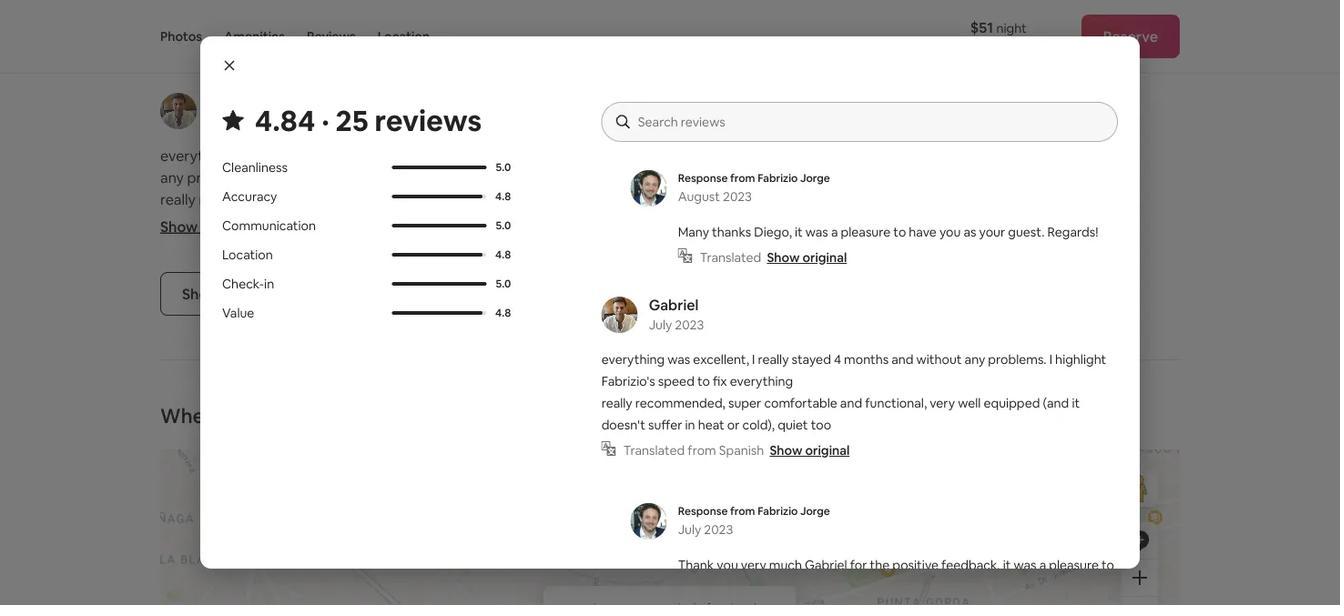 Task type: locate. For each thing, give the bounding box(es) containing it.
doesn't
[[303, 212, 353, 230], [602, 417, 646, 433]]

excellent, inside list
[[265, 146, 329, 165]]

show down diego,
[[767, 250, 800, 266]]

fabrizio's
[[325, 168, 387, 187], [602, 373, 655, 390]]

jorge up 'much'
[[800, 505, 830, 519]]

1 vertical spatial fix
[[713, 373, 727, 390]]

25 right all
[[241, 285, 257, 303]]

response from fabrizio jorge july 2023
[[678, 505, 830, 538]]

1 spanish from the top
[[719, 109, 764, 126]]

0 vertical spatial fabrizio
[[758, 171, 798, 185]]

1 horizontal spatial fabrizio's
[[602, 373, 655, 390]]

satisfied
[[996, 168, 1052, 187]]

0 horizontal spatial too
[[542, 212, 566, 230]]

everything was excellent, i really stayed 4 months and without any problems. i highlight fabrizio's speed to fix everything really recommended, super comfortable and functional, very well equipped (and it doesn't suffer in heat or cold), quiet too inside 4.84 · 25 reviews dialog
[[602, 352, 1107, 433]]

speed inside list
[[390, 168, 432, 187]]

1 vertical spatial too
[[811, 417, 831, 433]]

stayed inside 4.84 · 25 reviews dialog
[[792, 352, 831, 368]]

1 vertical spatial stayed
[[792, 352, 831, 368]]

more
[[201, 217, 237, 236]]

1 response from the top
[[678, 171, 728, 185]]

0 horizontal spatial well
[[160, 212, 186, 230]]

heat
[[413, 212, 443, 230], [698, 417, 725, 433]]

fabrizio up cleanliness,
[[758, 171, 798, 185]]

0 horizontal spatial or
[[447, 212, 461, 230]]

gabriel down many
[[649, 296, 699, 314]]

0 vertical spatial show original button
[[767, 249, 847, 267]]

show more button
[[160, 217, 252, 236]]

0 vertical spatial in
[[398, 212, 410, 230]]

4
[[426, 146, 434, 165], [834, 352, 841, 368]]

many thanks diego, it was a pleasure to have you as your guest. regards!
[[678, 224, 1099, 240]]

august
[[678, 189, 720, 205]]

many
[[678, 224, 709, 240]]

5.0 for cleanliness
[[496, 160, 511, 174]]

response up august
[[678, 171, 728, 185]]

gabriel july 2023 inside 4.84 · 25 reviews dialog
[[649, 296, 704, 333]]

gabriel image
[[160, 93, 197, 129], [160, 93, 197, 129], [677, 93, 714, 129], [677, 93, 714, 129], [602, 297, 638, 333], [602, 297, 638, 333]]

1 vertical spatial speed
[[658, 373, 695, 390]]

doesn't inside 4.84 · 25 reviews dialog
[[602, 417, 646, 433]]

0 vertical spatial cold),
[[464, 212, 501, 230]]

25 for all
[[241, 285, 257, 303]]

recommended, up translated from spanish show original
[[635, 395, 726, 412]]

1 vertical spatial without
[[917, 352, 962, 368]]

too
[[542, 212, 566, 230], [811, 417, 831, 433]]

0 horizontal spatial stayed
[[378, 146, 423, 165]]

speed
[[390, 168, 432, 187], [658, 373, 695, 390]]

response inside response from fabrizio jorge august 2023
[[678, 171, 728, 185]]

jorge
[[800, 171, 830, 185], [800, 505, 830, 519]]

4.84 · 25 reviews
[[255, 101, 482, 139]]

0 horizontal spatial have
[[678, 579, 706, 596]]

2 spanish from the top
[[719, 443, 764, 459]]

2023
[[234, 113, 263, 129], [764, 113, 793, 129], [723, 189, 752, 205], [675, 317, 704, 333], [704, 522, 733, 538]]

0 vertical spatial suffer
[[356, 212, 395, 230]]

equipped
[[190, 212, 254, 230], [984, 395, 1040, 412]]

1 horizontal spatial a
[[1040, 557, 1046, 574]]

google map
showing 9 points of interest. region
[[149, 371, 1315, 606]]

1 vertical spatial 4.8
[[495, 248, 511, 262]]

0 vertical spatial excellent,
[[265, 146, 329, 165]]

1 vertical spatial jorge
[[800, 505, 830, 519]]

first
[[743, 168, 770, 187]]

1 horizontal spatial highlight
[[1055, 352, 1107, 368]]

fabrizio for july 2023
[[758, 505, 798, 519]]

march
[[725, 113, 761, 129]]

2 response from the top
[[678, 505, 728, 519]]

0 horizontal spatial your
[[748, 579, 775, 596]]

5.0 for check-in
[[496, 277, 511, 291]]

0 horizontal spatial reviews
[[260, 285, 313, 303]]

1 horizontal spatial too
[[811, 417, 831, 433]]

you right thank
[[717, 557, 738, 574]]

1 5.0 from the top
[[496, 160, 511, 174]]

quiet inside list
[[504, 212, 539, 230]]

translated for gabriel
[[623, 443, 685, 459]]

25 for ·
[[336, 101, 369, 139]]

1 jorge from the top
[[800, 171, 830, 185]]

pleasure left zoom in image
[[1049, 557, 1099, 574]]

guest.
[[1008, 224, 1045, 240], [777, 579, 814, 596]]

your inside thank you very much gabriel for the positive feedback, it was a pleasure to have you as your guest. greetings and good luck!
[[748, 579, 775, 596]]

1 vertical spatial equipped
[[984, 395, 1040, 412]]

july inside response from fabrizio jorge july 2023
[[678, 522, 701, 538]]

check-
[[222, 276, 264, 292]]

where you'll be
[[160, 403, 305, 429]]

well inside 4.84 · 25 reviews dialog
[[958, 395, 981, 412]]

feedback,
[[942, 557, 1000, 574]]

it was my first time using airbnb and it was very satisfied with the attention, cleanliness, and recommended location status
[[677, 168, 1085, 208]]

for
[[850, 557, 867, 574]]

0 vertical spatial fix
[[453, 168, 469, 187]]

0 horizontal spatial pleasure
[[841, 224, 891, 240]]

0 vertical spatial functional,
[[462, 190, 532, 208]]

1 vertical spatial gabriel july 2023
[[649, 296, 704, 333]]

reviews inside "$51 night 25 reviews"
[[1029, 40, 1067, 54]]

reviews
[[1029, 40, 1067, 54], [375, 101, 482, 139], [260, 285, 313, 303]]

and
[[492, 146, 517, 165], [894, 168, 919, 187], [433, 190, 458, 208], [851, 190, 876, 208], [892, 352, 914, 368], [840, 395, 862, 412], [878, 579, 900, 596]]

any
[[160, 168, 184, 187], [965, 352, 986, 368]]

from
[[688, 109, 716, 126], [730, 171, 755, 185], [688, 443, 716, 459], [730, 505, 755, 519]]

25 inside "$51 night 25 reviews"
[[1014, 40, 1026, 54]]

gabriel march 2023
[[725, 91, 793, 129]]

problems.
[[187, 168, 254, 187], [988, 352, 1047, 368]]

0 vertical spatial location
[[378, 28, 430, 45]]

your down 'much'
[[748, 579, 775, 596]]

1 horizontal spatial pleasure
[[1049, 557, 1099, 574]]

from for translated from spanish show original
[[688, 443, 716, 459]]

without inside list
[[520, 146, 572, 165]]

1 vertical spatial months
[[844, 352, 889, 368]]

really
[[339, 146, 374, 165], [160, 190, 196, 208], [758, 352, 789, 368], [602, 395, 633, 412]]

4.8
[[495, 189, 511, 204], [495, 248, 511, 262], [495, 306, 511, 320]]

show original button up response from fabrizio jorge july 2023
[[770, 442, 850, 460]]

show up response from fabrizio jorge july 2023
[[770, 443, 803, 459]]

your down location
[[979, 224, 1006, 240]]

list item
[[153, 0, 584, 92]]

1 horizontal spatial in
[[398, 212, 410, 230]]

or inside 4.84 · 25 reviews dialog
[[727, 417, 740, 433]]

jorge inside response from fabrizio jorge july 2023
[[800, 505, 830, 519]]

1 vertical spatial reviews
[[375, 101, 482, 139]]

1 horizontal spatial without
[[917, 352, 962, 368]]

show all 25 reviews
[[182, 285, 313, 303]]

4.8 for location
[[495, 248, 511, 262]]

2 jorge from the top
[[800, 505, 830, 519]]

reviews inside dialog
[[375, 101, 482, 139]]

location button
[[378, 0, 430, 73]]

1 4.8 from the top
[[495, 189, 511, 204]]

0 vertical spatial spanish
[[719, 109, 764, 126]]

your
[[979, 224, 1006, 240], [748, 579, 775, 596]]

0 vertical spatial response
[[678, 171, 728, 185]]

fabrizio's inside list
[[325, 168, 387, 187]]

2 vertical spatial translated
[[623, 443, 685, 459]]

1 vertical spatial problems.
[[988, 352, 1047, 368]]

0 vertical spatial problems.
[[187, 168, 254, 187]]

from down translated from spanish show original
[[730, 505, 755, 519]]

0 vertical spatial have
[[909, 224, 937, 240]]

reviews
[[307, 28, 356, 45]]

fabrizio's inside 4.84 · 25 reviews dialog
[[602, 373, 655, 390]]

5.0 out of 5.0 image
[[392, 166, 487, 169], [392, 166, 487, 169], [392, 224, 487, 228], [392, 224, 487, 228], [392, 282, 487, 286], [392, 282, 487, 286]]

heat inside list
[[413, 212, 443, 230]]

response
[[678, 171, 728, 185], [678, 505, 728, 519]]

you
[[940, 224, 961, 240], [717, 557, 738, 574], [709, 579, 730, 596]]

amenities
[[224, 28, 285, 45]]

stayed
[[378, 146, 423, 165], [792, 352, 831, 368]]

super
[[305, 190, 343, 208], [728, 395, 762, 412]]

show
[[160, 217, 198, 236], [767, 250, 800, 266], [182, 285, 220, 303], [770, 443, 803, 459]]

gabriel july 2023
[[208, 91, 263, 129], [649, 296, 704, 333]]

0 vertical spatial highlight
[[264, 168, 322, 187]]

you down thank
[[709, 579, 730, 596]]

0 vertical spatial july
[[208, 113, 231, 129]]

1 horizontal spatial reviews
[[375, 101, 482, 139]]

spanish up "my"
[[719, 109, 764, 126]]

(and inside 4.84 · 25 reviews dialog
[[1043, 395, 1069, 412]]

from inside response from fabrizio jorge july 2023
[[730, 505, 755, 519]]

highlight
[[264, 168, 322, 187], [1055, 352, 1107, 368]]

25
[[1014, 40, 1026, 54], [336, 101, 369, 139], [241, 285, 257, 303]]

everything was excellent, i really stayed 4 months and without any problems. i highlight fabrizio's speed to fix everything really recommended, super comfortable and functional, very well equipped (and it doesn't suffer in heat or cold), quiet too
[[160, 146, 572, 230], [602, 352, 1107, 433]]

response up thank
[[678, 505, 728, 519]]

cold), inside 4.84 · 25 reviews dialog
[[743, 417, 775, 433]]

spanish up response from fabrizio jorge july 2023
[[719, 443, 764, 459]]

thank
[[678, 557, 714, 574]]

1 vertical spatial doesn't
[[602, 417, 646, 433]]

0 horizontal spatial suffer
[[356, 212, 395, 230]]

from up attention,
[[730, 171, 755, 185]]

from inside response from fabrizio jorge august 2023
[[730, 171, 755, 185]]

pleasure down the "it was my first time using airbnb and it was very satisfied with the attention, cleanliness, and recommended location status"
[[841, 224, 891, 240]]

0 horizontal spatial highlight
[[264, 168, 322, 187]]

2 4.8 from the top
[[495, 248, 511, 262]]

0 vertical spatial 4
[[426, 146, 434, 165]]

0 vertical spatial jorge
[[800, 171, 830, 185]]

1 horizontal spatial 4
[[834, 352, 841, 368]]

suffer
[[356, 212, 395, 230], [648, 417, 682, 433]]

fix
[[453, 168, 469, 187], [713, 373, 727, 390]]

0 vertical spatial 25
[[1014, 40, 1026, 54]]

reviews inside button
[[260, 285, 313, 303]]

the inside the "it was my first time using airbnb and it was very satisfied with the attention, cleanliness, and recommended location status"
[[677, 190, 700, 208]]

list
[[153, 0, 1187, 272]]

1 vertical spatial guest.
[[777, 579, 814, 596]]

25 inside dialog
[[336, 101, 369, 139]]

1 vertical spatial comfortable
[[764, 395, 838, 412]]

0 horizontal spatial months
[[438, 146, 489, 165]]

the
[[677, 190, 700, 208], [870, 557, 890, 574]]

the right for
[[870, 557, 890, 574]]

2 fabrizio from the top
[[758, 505, 798, 519]]

1 vertical spatial your
[[748, 579, 775, 596]]

3 4.8 from the top
[[495, 306, 511, 320]]

have down recommended
[[909, 224, 937, 240]]

very
[[964, 168, 993, 187], [535, 190, 565, 208], [930, 395, 955, 412], [741, 557, 766, 574]]

months
[[438, 146, 489, 165], [844, 352, 889, 368]]

fabrizio jorge image for august 2023
[[631, 170, 667, 207]]

have down thank
[[678, 579, 706, 596]]

it
[[677, 168, 687, 187], [922, 168, 931, 187], [291, 212, 300, 230], [795, 224, 803, 240], [1072, 395, 1080, 412], [1003, 557, 1011, 574]]

25 for night
[[1014, 40, 1026, 54]]

comfortable down 4.84 · 25 reviews
[[346, 190, 430, 208]]

0 vertical spatial the
[[677, 190, 700, 208]]

response inside response from fabrizio jorge july 2023
[[678, 505, 728, 519]]

from for response from fabrizio jorge august 2023
[[730, 171, 755, 185]]

a right feedback,
[[1040, 557, 1046, 574]]

show original button down diego,
[[767, 249, 847, 267]]

fabrizio up 'much'
[[758, 505, 798, 519]]

photos
[[160, 28, 202, 45]]

1 horizontal spatial heat
[[698, 417, 725, 433]]

1 horizontal spatial speed
[[658, 373, 695, 390]]

1 vertical spatial functional,
[[865, 395, 927, 412]]

fabrizio inside response from fabrizio jorge august 2023
[[758, 171, 798, 185]]

4.84 · 25 reviews dialog
[[200, 0, 1140, 606]]

the up many
[[677, 190, 700, 208]]

you'll
[[228, 403, 277, 429]]

1 vertical spatial super
[[728, 395, 762, 412]]

0 vertical spatial a
[[831, 224, 838, 240]]

1 vertical spatial translated
[[700, 250, 762, 266]]

from up response from fabrizio jorge july 2023
[[688, 443, 716, 459]]

comfortable up translated from spanish show original
[[764, 395, 838, 412]]

guest. down 'much'
[[777, 579, 814, 596]]

(and
[[257, 212, 287, 230], [1043, 395, 1069, 412]]

time
[[773, 168, 803, 187]]

25 right ·
[[336, 101, 369, 139]]

translated
[[623, 109, 685, 126], [700, 250, 762, 266], [623, 443, 685, 459]]

you down recommended
[[940, 224, 961, 240]]

super up translated from spanish show original
[[728, 395, 762, 412]]

25 inside button
[[241, 285, 257, 303]]

0 horizontal spatial the
[[677, 190, 700, 208]]

0 horizontal spatial 25
[[241, 285, 257, 303]]

0 horizontal spatial fabrizio's
[[325, 168, 387, 187]]

0 vertical spatial original
[[803, 250, 847, 266]]

guest. down location
[[1008, 224, 1045, 240]]

original
[[803, 250, 847, 266], [805, 443, 850, 459]]

gabriel up march
[[725, 91, 775, 110]]

reserve button
[[1082, 15, 1180, 58]]

recommended, down cleanliness
[[199, 190, 302, 208]]

1 horizontal spatial suffer
[[648, 417, 682, 433]]

airbnb
[[845, 168, 891, 187]]

Search reviews, Press 'Enter' to search text field
[[638, 113, 1100, 131]]

0 horizontal spatial in
[[264, 276, 274, 292]]

without
[[520, 146, 572, 165], [917, 352, 962, 368]]

2 horizontal spatial 25
[[1014, 40, 1026, 54]]

jorge for august 2023
[[800, 171, 830, 185]]

0 horizontal spatial super
[[305, 190, 343, 208]]

response for august
[[678, 171, 728, 185]]

0 horizontal spatial speed
[[390, 168, 432, 187]]

·
[[322, 101, 330, 139]]

1 horizontal spatial super
[[728, 395, 762, 412]]

1 vertical spatial excellent,
[[693, 352, 749, 368]]

0 vertical spatial too
[[542, 212, 566, 230]]

2 5.0 from the top
[[496, 219, 511, 233]]

1 vertical spatial pleasure
[[1049, 557, 1099, 574]]

or inside list
[[447, 212, 461, 230]]

have
[[909, 224, 937, 240], [678, 579, 706, 596]]

gabriel july 2023 down many
[[649, 296, 704, 333]]

0 vertical spatial fabrizio's
[[325, 168, 387, 187]]

4.8 out of 5.0 image
[[392, 195, 486, 199], [392, 195, 483, 199], [392, 253, 486, 257], [392, 253, 483, 257], [392, 311, 486, 315], [392, 311, 483, 315]]

translated from spanish
[[623, 109, 764, 126]]

doesn't inside list
[[303, 212, 353, 230]]

3 5.0 from the top
[[496, 277, 511, 291]]

super up communication
[[305, 190, 343, 208]]

0 vertical spatial well
[[160, 212, 186, 230]]

july inside list
[[208, 113, 231, 129]]

any inside list
[[160, 168, 184, 187]]

functional,
[[462, 190, 532, 208], [865, 395, 927, 412]]

0 vertical spatial super
[[305, 190, 343, 208]]

excellent,
[[265, 146, 329, 165], [693, 352, 749, 368]]

from left march
[[688, 109, 716, 126]]

fabrizio for august 2023
[[758, 171, 798, 185]]

attention,
[[703, 190, 769, 208]]

without inside 4.84 · 25 reviews dialog
[[917, 352, 962, 368]]

1 horizontal spatial or
[[727, 417, 740, 433]]

a down cleanliness,
[[831, 224, 838, 240]]

list item inside list
[[153, 0, 584, 92]]

positive
[[893, 557, 939, 574]]

2023 inside response from fabrizio jorge august 2023
[[723, 189, 752, 205]]

as down response from fabrizio jorge july 2023
[[733, 579, 746, 596]]

location up check-in
[[222, 247, 273, 263]]

1 vertical spatial a
[[1040, 557, 1046, 574]]

show left 'more' on the left of the page
[[160, 217, 198, 236]]

0 vertical spatial as
[[964, 224, 977, 240]]

jorge up cleanliness,
[[800, 171, 830, 185]]

1 horizontal spatial fix
[[713, 373, 727, 390]]

0 horizontal spatial without
[[520, 146, 572, 165]]

reviews for show all 25 reviews
[[260, 285, 313, 303]]

comfortable inside list
[[346, 190, 430, 208]]

0 horizontal spatial gabriel july 2023
[[208, 91, 263, 129]]

show original button for response from fabrizio jorge
[[767, 249, 847, 267]]

5.0 for communication
[[496, 219, 511, 233]]

using
[[807, 168, 842, 187]]

gabriel up greetings
[[805, 557, 847, 574]]

as down recommended
[[964, 224, 977, 240]]

(and inside list
[[257, 212, 287, 230]]

0 vertical spatial (and
[[257, 212, 287, 230]]

well
[[160, 212, 186, 230], [958, 395, 981, 412]]

0 vertical spatial speed
[[390, 168, 432, 187]]

gabriel july 2023 up cleanliness
[[208, 91, 263, 129]]

1 horizontal spatial any
[[965, 352, 986, 368]]

months inside 4.84 · 25 reviews dialog
[[844, 352, 889, 368]]

to inside thank you very much gabriel for the positive feedback, it was a pleasure to have you as your guest. greetings and good luck!
[[1102, 557, 1115, 574]]

translated for response
[[700, 250, 762, 266]]

location right the reviews
[[378, 28, 430, 45]]

1 vertical spatial suffer
[[648, 417, 682, 433]]

was inside thank you very much gabriel for the positive feedback, it was a pleasure to have you as your guest. greetings and good luck!
[[1014, 557, 1037, 574]]

pleasure
[[841, 224, 891, 240], [1049, 557, 1099, 574]]

communication
[[222, 218, 316, 234]]

2 horizontal spatial reviews
[[1029, 40, 1067, 54]]

response for july
[[678, 505, 728, 519]]

fabrizio jorge image
[[631, 170, 667, 207], [631, 504, 667, 540], [631, 504, 667, 540]]

25 down night
[[1014, 40, 1026, 54]]

too inside list
[[542, 212, 566, 230]]

show left all
[[182, 285, 220, 303]]

spanish
[[719, 109, 764, 126], [719, 443, 764, 459]]

2 vertical spatial 5.0
[[496, 277, 511, 291]]

a
[[831, 224, 838, 240], [1040, 557, 1046, 574]]

regards!
[[1048, 224, 1099, 240]]

jorge inside response from fabrizio jorge august 2023
[[800, 171, 830, 185]]

fabrizio inside response from fabrizio jorge july 2023
[[758, 505, 798, 519]]

1 horizontal spatial problems.
[[988, 352, 1047, 368]]

in
[[398, 212, 410, 230], [264, 276, 274, 292], [685, 417, 695, 433]]

4.8 for accuracy
[[495, 189, 511, 204]]

comfortable
[[346, 190, 430, 208], [764, 395, 838, 412]]

1 horizontal spatial guest.
[[1008, 224, 1045, 240]]

1 fabrizio from the top
[[758, 171, 798, 185]]

any inside 4.84 · 25 reviews dialog
[[965, 352, 986, 368]]

0 vertical spatial recommended,
[[199, 190, 302, 208]]

4.84
[[255, 101, 316, 139]]

fix inside 4.84 · 25 reviews dialog
[[713, 373, 727, 390]]

with
[[1056, 168, 1085, 187]]

highlight inside 4.84 · 25 reviews dialog
[[1055, 352, 1107, 368]]

1 vertical spatial fabrizio's
[[602, 373, 655, 390]]



Task type: describe. For each thing, give the bounding box(es) containing it.
too inside 4.84 · 25 reviews dialog
[[811, 417, 831, 433]]

response from fabrizio jorge august 2023
[[678, 171, 830, 205]]

equipped inside 4.84 · 25 reviews dialog
[[984, 395, 1040, 412]]

4 inside list
[[426, 146, 434, 165]]

gabriel inside gabriel march 2023
[[725, 91, 775, 110]]

reviews button
[[307, 0, 356, 73]]

add a place to the map image
[[1129, 530, 1151, 552]]

2 horizontal spatial in
[[685, 417, 695, 433]]

4.8 for value
[[495, 306, 511, 320]]

very inside the "it was my first time using airbnb and it was very satisfied with the attention, cleanliness, and recommended location status"
[[964, 168, 993, 187]]

from for response from fabrizio jorge july 2023
[[730, 505, 755, 519]]

a inside thank you very much gabriel for the positive feedback, it was a pleasure to have you as your guest. greetings and good luck!
[[1040, 557, 1046, 574]]

reviews for $51 night 25 reviews
[[1029, 40, 1067, 54]]

super inside list
[[305, 190, 343, 208]]

0 horizontal spatial a
[[831, 224, 838, 240]]

1 horizontal spatial location
[[378, 28, 430, 45]]

cleanliness,
[[772, 190, 848, 208]]

suffer inside 4.84 · 25 reviews dialog
[[648, 417, 682, 433]]

greetings
[[817, 579, 875, 596]]

excellent, inside 4.84 · 25 reviews dialog
[[693, 352, 749, 368]]

and inside thank you very much gabriel for the positive feedback, it was a pleasure to have you as your guest. greetings and good luck!
[[878, 579, 900, 596]]

zoom in image
[[1133, 571, 1147, 585]]

be
[[281, 403, 305, 429]]

$51
[[970, 18, 994, 36]]

location
[[982, 190, 1036, 208]]

0 vertical spatial translated
[[623, 109, 685, 126]]

show more
[[160, 217, 237, 236]]

translated show original
[[700, 250, 847, 266]]

problems. inside 4.84 · 25 reviews dialog
[[988, 352, 1047, 368]]

$51 night 25 reviews
[[970, 18, 1067, 54]]

photos button
[[160, 0, 202, 73]]

status
[[1039, 190, 1080, 208]]

my
[[719, 168, 740, 187]]

stayed inside list
[[378, 146, 423, 165]]

reviews for 4.84 · 25 reviews
[[375, 101, 482, 139]]

gabriel inside thank you very much gabriel for the positive feedback, it was a pleasure to have you as your guest. greetings and good luck!
[[805, 557, 847, 574]]

accuracy
[[222, 189, 277, 205]]

super inside 4.84 · 25 reviews dialog
[[728, 395, 762, 412]]

gabriel july 2023 inside list
[[208, 91, 263, 129]]

functional, inside list
[[462, 190, 532, 208]]

4 inside 4.84 · 25 reviews dialog
[[834, 352, 841, 368]]

amenities button
[[224, 0, 285, 73]]

recommended
[[879, 190, 979, 208]]

where
[[160, 403, 223, 429]]

suffer inside list
[[356, 212, 395, 230]]

0 vertical spatial your
[[979, 224, 1006, 240]]

2 vertical spatial you
[[709, 579, 730, 596]]

everything was excellent, i really stayed 4 months and without any problems. i highlight fabrizio's speed to fix everything really recommended, super comfortable and functional, very well equipped (and it doesn't suffer in heat or cold), quiet too inside list
[[160, 146, 572, 230]]

months inside list
[[438, 146, 489, 165]]

thanks
[[712, 224, 751, 240]]

luck!
[[936, 579, 963, 596]]

night
[[997, 20, 1027, 36]]

drag pegman onto the map to open street view image
[[1122, 471, 1158, 507]]

cold), inside list
[[464, 212, 501, 230]]

1 horizontal spatial as
[[964, 224, 977, 240]]

reserve
[[1103, 27, 1158, 46]]

0 vertical spatial guest.
[[1008, 224, 1045, 240]]

translated from spanish show original
[[623, 443, 850, 459]]

equipped inside list
[[190, 212, 254, 230]]

very inside thank you very much gabriel for the positive feedback, it was a pleasure to have you as your guest. greetings and good luck!
[[741, 557, 766, 574]]

in inside list
[[398, 212, 410, 230]]

highlight inside list
[[264, 168, 322, 187]]

the inside thank you very much gabriel for the positive feedback, it was a pleasure to have you as your guest. greetings and good luck!
[[870, 557, 890, 574]]

2023 inside response from fabrizio jorge july 2023
[[704, 522, 733, 538]]

cleanliness
[[222, 159, 288, 176]]

recommended, inside 4.84 · 25 reviews dialog
[[635, 395, 726, 412]]

fix inside list
[[453, 168, 469, 187]]

speed inside 4.84 · 25 reviews dialog
[[658, 373, 695, 390]]

gabriel down amenities
[[208, 91, 257, 110]]

fabrizio jorge image for july 2023
[[631, 504, 667, 540]]

problems. inside list
[[187, 168, 254, 187]]

value
[[222, 305, 254, 322]]

good
[[902, 579, 934, 596]]

it inside thank you very much gabriel for the positive feedback, it was a pleasure to have you as your guest. greetings and good luck!
[[1003, 557, 1011, 574]]

spanish for translated from spanish show original
[[719, 443, 764, 459]]

quiet inside 4.84 · 25 reviews dialog
[[778, 417, 808, 433]]

recommended, inside list
[[199, 190, 302, 208]]

heat inside 4.84 · 25 reviews dialog
[[698, 417, 725, 433]]

from for translated from spanish
[[688, 109, 716, 126]]

1 horizontal spatial july
[[649, 317, 672, 333]]

1 vertical spatial in
[[264, 276, 274, 292]]

0 vertical spatial you
[[940, 224, 961, 240]]

diego,
[[754, 224, 792, 240]]

location inside 4.84 · 25 reviews dialog
[[222, 247, 273, 263]]

jorge for july 2023
[[800, 505, 830, 519]]

much
[[769, 557, 802, 574]]

fabrizio jorge image
[[631, 170, 667, 207]]

spanish for translated from spanish
[[719, 109, 764, 126]]

guest. inside thank you very much gabriel for the positive feedback, it was a pleasure to have you as your guest. greetings and good luck!
[[777, 579, 814, 596]]

functional, inside 4.84 · 25 reviews dialog
[[865, 395, 927, 412]]

comfortable inside 4.84 · 25 reviews dialog
[[764, 395, 838, 412]]

show inside button
[[182, 285, 220, 303]]

as inside thank you very much gabriel for the positive feedback, it was a pleasure to have you as your guest. greetings and good luck!
[[733, 579, 746, 596]]

thank you very much gabriel for the positive feedback, it was a pleasure to have you as your guest. greetings and good luck!
[[678, 557, 1115, 596]]

show inside list
[[160, 217, 198, 236]]

check-in
[[222, 276, 274, 292]]

pleasure inside thank you very much gabriel for the positive feedback, it was a pleasure to have you as your guest. greetings and good luck!
[[1049, 557, 1099, 574]]

1 horizontal spatial have
[[909, 224, 937, 240]]

to inside list
[[435, 168, 449, 187]]

all
[[223, 285, 238, 303]]

well inside list
[[160, 212, 186, 230]]

list containing gabriel
[[153, 0, 1187, 272]]

2023 inside gabriel march 2023
[[764, 113, 793, 129]]

have inside thank you very much gabriel for the positive feedback, it was a pleasure to have you as your guest. greetings and good luck!
[[678, 579, 706, 596]]

1 vertical spatial you
[[717, 557, 738, 574]]

1 vertical spatial original
[[805, 443, 850, 459]]

show original button for gabriel
[[770, 442, 850, 460]]

show all 25 reviews button
[[160, 272, 335, 316]]



Task type: vqa. For each thing, say whether or not it's contained in the screenshot.


